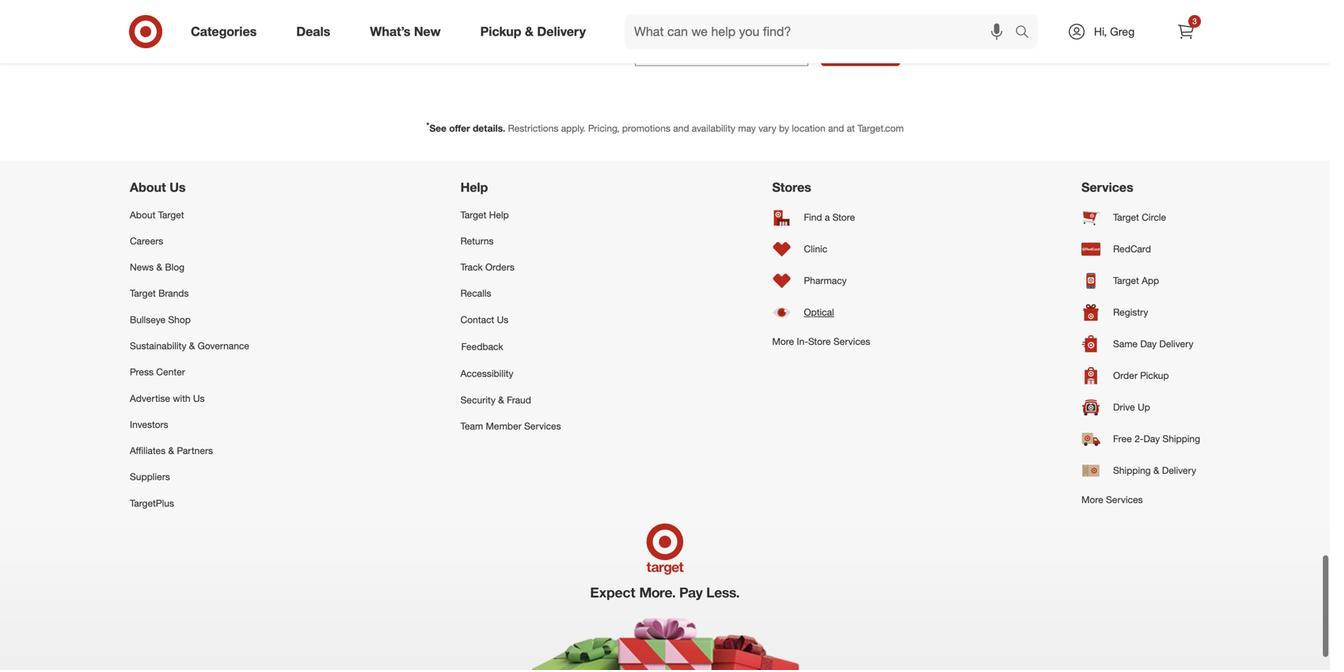 Task type: describe. For each thing, give the bounding box(es) containing it.
delivery for pickup & delivery
[[537, 24, 586, 39]]

& for news
[[156, 261, 162, 273]]

clinic
[[804, 243, 828, 255]]

target circle
[[1114, 212, 1167, 224]]

categories link
[[177, 14, 277, 49]]

see
[[430, 122, 447, 134]]

deals link
[[283, 14, 350, 49]]

& for pickup
[[525, 24, 534, 39]]

what's new
[[370, 24, 441, 39]]

more for more services
[[1082, 494, 1104, 506]]

more for more in-store services
[[773, 336, 795, 348]]

target brands
[[130, 288, 189, 300]]

services inside 'link'
[[524, 421, 561, 432]]

news & blog link
[[130, 254, 249, 281]]

services down shipping & delivery link at the right bottom
[[1107, 494, 1143, 506]]

a
[[825, 212, 830, 224]]

app
[[1142, 275, 1160, 287]]

find a store link
[[773, 202, 871, 233]]

services down optical link
[[834, 336, 871, 348]]

press
[[130, 366, 154, 378]]

bullseye shop link
[[130, 307, 249, 333]]

targetplus
[[130, 498, 174, 510]]

bullseye shop
[[130, 314, 191, 326]]

team member services link
[[461, 413, 561, 440]]

promotions
[[622, 122, 671, 134]]

targetplus link
[[130, 491, 249, 517]]

member
[[486, 421, 522, 432]]

center
[[156, 366, 185, 378]]

target for target circle
[[1114, 212, 1140, 224]]

security
[[461, 394, 496, 406]]

0 vertical spatial day
[[1141, 338, 1157, 350]]

details.
[[473, 122, 506, 134]]

same day delivery link
[[1082, 329, 1201, 360]]

& for shipping
[[1154, 465, 1160, 477]]

sustainability & governance link
[[130, 333, 249, 359]]

suppliers link
[[130, 464, 249, 491]]

us for contact us
[[497, 314, 509, 326]]

& for security
[[498, 394, 504, 406]]

advertise
[[130, 393, 170, 405]]

optical
[[804, 307, 835, 319]]

1 vertical spatial pickup
[[1141, 370, 1169, 382]]

new
[[414, 24, 441, 39]]

sign
[[841, 41, 868, 56]]

security & fraud
[[461, 394, 531, 406]]

pricing,
[[588, 122, 620, 134]]

target help
[[461, 209, 509, 221]]

get top deals, latest trends, and more.
[[349, 39, 622, 58]]

shipping & delivery
[[1114, 465, 1197, 477]]

about target
[[130, 209, 184, 221]]

news
[[130, 261, 154, 273]]

team
[[461, 421, 483, 432]]

privacy policy link
[[913, 41, 982, 57]]

What can we help you find? suggestions appear below search field
[[625, 14, 1019, 49]]

1 horizontal spatial and
[[673, 122, 689, 134]]

circle
[[1142, 212, 1167, 224]]

stores
[[773, 180, 812, 195]]

hi, greg
[[1095, 25, 1135, 38]]

pharmacy link
[[773, 265, 871, 297]]

drive
[[1114, 402, 1136, 414]]

advertise with us
[[130, 393, 205, 405]]

team member services
[[461, 421, 561, 432]]

about us
[[130, 180, 186, 195]]

advertise with us link
[[130, 386, 249, 412]]

apply.
[[561, 122, 586, 134]]

up
[[1138, 402, 1151, 414]]

orders
[[486, 261, 515, 273]]

& for affiliates
[[168, 445, 174, 457]]

find a store
[[804, 212, 855, 224]]

0 horizontal spatial and
[[551, 39, 578, 58]]

about for about target
[[130, 209, 156, 221]]

3 link
[[1169, 14, 1204, 49]]

order pickup
[[1114, 370, 1169, 382]]

0 horizontal spatial shipping
[[1114, 465, 1151, 477]]

affiliates & partners link
[[130, 438, 249, 464]]

order
[[1114, 370, 1138, 382]]

bullseye
[[130, 314, 166, 326]]

more services
[[1082, 494, 1143, 506]]

target help link
[[461, 202, 561, 228]]

feedback
[[461, 341, 503, 353]]

more.
[[582, 39, 622, 58]]

contact
[[461, 314, 494, 326]]

free 2-day shipping link
[[1082, 424, 1201, 455]]

partners
[[177, 445, 213, 457]]

track orders
[[461, 261, 515, 273]]

offer
[[449, 122, 470, 134]]

careers link
[[130, 228, 249, 254]]

* see offer details. restrictions apply. pricing, promotions and availability may vary by location and at target.com
[[426, 121, 904, 134]]

categories
[[191, 24, 257, 39]]

target for target app
[[1114, 275, 1140, 287]]

suppliers
[[130, 471, 170, 483]]

target.com
[[858, 122, 904, 134]]

find
[[804, 212, 822, 224]]

target brands link
[[130, 281, 249, 307]]

2-
[[1135, 433, 1144, 445]]

target for target brands
[[130, 288, 156, 300]]

contact us link
[[461, 307, 561, 333]]



Task type: locate. For each thing, give the bounding box(es) containing it.
delivery
[[537, 24, 586, 39], [1160, 338, 1194, 350], [1163, 465, 1197, 477]]

& up trends, in the top left of the page
[[525, 24, 534, 39]]

pickup & delivery link
[[467, 14, 606, 49]]

shipping up shipping & delivery
[[1163, 433, 1201, 445]]

delivery inside shipping & delivery link
[[1163, 465, 1197, 477]]

free 2-day shipping
[[1114, 433, 1201, 445]]

more
[[773, 336, 795, 348], [1082, 494, 1104, 506]]

recalls link
[[461, 281, 561, 307]]

more left 'in-'
[[773, 336, 795, 348]]

target down news
[[130, 288, 156, 300]]

news & blog
[[130, 261, 185, 273]]

redcard
[[1114, 243, 1152, 255]]

about
[[130, 180, 166, 195], [130, 209, 156, 221]]

affiliates
[[130, 445, 166, 457]]

drive up link
[[1082, 392, 1201, 424]]

&
[[525, 24, 534, 39], [156, 261, 162, 273], [189, 340, 195, 352], [498, 394, 504, 406], [168, 445, 174, 457], [1154, 465, 1160, 477]]

1 vertical spatial more
[[1082, 494, 1104, 506]]

store right a at the right
[[833, 212, 855, 224]]

0 horizontal spatial help
[[461, 180, 488, 195]]

1 horizontal spatial help
[[489, 209, 509, 221]]

& down free 2-day shipping
[[1154, 465, 1160, 477]]

*
[[426, 121, 430, 130]]

us inside the advertise with us link
[[193, 393, 205, 405]]

us inside the contact us link
[[497, 314, 509, 326]]

day
[[1141, 338, 1157, 350], [1144, 433, 1160, 445]]

delivery inside same day delivery link
[[1160, 338, 1194, 350]]

about up about target
[[130, 180, 166, 195]]

accessibility
[[461, 368, 514, 380]]

0 horizontal spatial us
[[170, 180, 186, 195]]

clinic link
[[773, 233, 871, 265]]

accessibility link
[[461, 361, 561, 387]]

target app
[[1114, 275, 1160, 287]]

2 horizontal spatial us
[[497, 314, 509, 326]]

pickup up get top deals, latest trends, and more.
[[481, 24, 522, 39]]

1 vertical spatial day
[[1144, 433, 1160, 445]]

press center
[[130, 366, 185, 378]]

& left fraud
[[498, 394, 504, 406]]

at
[[847, 122, 855, 134]]

top
[[379, 39, 402, 58]]

0 vertical spatial about
[[130, 180, 166, 195]]

careers
[[130, 235, 163, 247]]

0 vertical spatial store
[[833, 212, 855, 224]]

services
[[1082, 180, 1134, 195], [834, 336, 871, 348], [524, 421, 561, 432], [1107, 494, 1143, 506]]

pickup right order
[[1141, 370, 1169, 382]]

delivery up trends, in the top left of the page
[[537, 24, 586, 39]]

target left circle
[[1114, 212, 1140, 224]]

2 horizontal spatial and
[[829, 122, 845, 134]]

0 vertical spatial more
[[773, 336, 795, 348]]

vary
[[759, 122, 777, 134]]

1 horizontal spatial pickup
[[1141, 370, 1169, 382]]

latest
[[453, 39, 493, 58]]

pickup inside "link"
[[481, 24, 522, 39]]

& left blog
[[156, 261, 162, 273]]

0 horizontal spatial pickup
[[481, 24, 522, 39]]

pickup & delivery
[[481, 24, 586, 39]]

us for about us
[[170, 180, 186, 195]]

store for a
[[833, 212, 855, 224]]

pickup
[[481, 24, 522, 39], [1141, 370, 1169, 382]]

sign up
[[841, 41, 887, 56]]

what's new link
[[357, 14, 461, 49]]

more in-store services
[[773, 336, 871, 348]]

same
[[1114, 338, 1138, 350]]

shipping & delivery link
[[1082, 455, 1201, 487]]

1 horizontal spatial store
[[833, 212, 855, 224]]

0 vertical spatial delivery
[[537, 24, 586, 39]]

privacy
[[913, 42, 949, 56]]

1 vertical spatial delivery
[[1160, 338, 1194, 350]]

0 vertical spatial pickup
[[481, 24, 522, 39]]

fraud
[[507, 394, 531, 406]]

target inside "link"
[[130, 288, 156, 300]]

us up about target link on the top left
[[170, 180, 186, 195]]

registry
[[1114, 307, 1149, 319]]

& inside "link"
[[525, 24, 534, 39]]

target down about us at the left top
[[158, 209, 184, 221]]

and down pickup & delivery on the left top of page
[[551, 39, 578, 58]]

delivery inside pickup & delivery "link"
[[537, 24, 586, 39]]

affiliates & partners
[[130, 445, 213, 457]]

0 horizontal spatial more
[[773, 336, 795, 348]]

delivery up order pickup at bottom
[[1160, 338, 1194, 350]]

3
[[1193, 16, 1197, 26]]

delivery for same day delivery
[[1160, 338, 1194, 350]]

& down bullseye shop link
[[189, 340, 195, 352]]

services up the target circle at the top of the page
[[1082, 180, 1134, 195]]

1 horizontal spatial us
[[193, 393, 205, 405]]

& right affiliates on the left of the page
[[168, 445, 174, 457]]

sustainability & governance
[[130, 340, 249, 352]]

target: expect more. pay less. image
[[443, 517, 888, 671]]

1 vertical spatial about
[[130, 209, 156, 221]]

help up target help on the left top of the page
[[461, 180, 488, 195]]

with
[[173, 393, 191, 405]]

investors link
[[130, 412, 249, 438]]

may
[[738, 122, 756, 134]]

redcard link
[[1082, 233, 1201, 265]]

investors
[[130, 419, 168, 431]]

hi,
[[1095, 25, 1107, 38]]

target up returns
[[461, 209, 487, 221]]

search button
[[1008, 14, 1046, 52]]

delivery for shipping & delivery
[[1163, 465, 1197, 477]]

0 horizontal spatial store
[[809, 336, 831, 348]]

policy
[[952, 42, 982, 56]]

store down optical link
[[809, 336, 831, 348]]

2 about from the top
[[130, 209, 156, 221]]

security & fraud link
[[461, 387, 561, 413]]

1 vertical spatial shipping
[[1114, 465, 1151, 477]]

1 horizontal spatial more
[[1082, 494, 1104, 506]]

None text field
[[635, 31, 809, 66]]

store for in-
[[809, 336, 831, 348]]

more down shipping & delivery link at the right bottom
[[1082, 494, 1104, 506]]

and left the at
[[829, 122, 845, 134]]

us right 'with' on the left bottom of the page
[[193, 393, 205, 405]]

blog
[[165, 261, 185, 273]]

1 vertical spatial store
[[809, 336, 831, 348]]

target app link
[[1082, 265, 1201, 297]]

restrictions
[[508, 122, 559, 134]]

governance
[[198, 340, 249, 352]]

shipping up more services link
[[1114, 465, 1151, 477]]

day right the same
[[1141, 338, 1157, 350]]

brands
[[159, 288, 189, 300]]

privacy policy
[[913, 42, 982, 56]]

1 about from the top
[[130, 180, 166, 195]]

about for about us
[[130, 180, 166, 195]]

services down fraud
[[524, 421, 561, 432]]

track
[[461, 261, 483, 273]]

0 vertical spatial help
[[461, 180, 488, 195]]

sign up button
[[821, 31, 900, 66]]

1 vertical spatial help
[[489, 209, 509, 221]]

help up returns link
[[489, 209, 509, 221]]

returns link
[[461, 228, 561, 254]]

get
[[349, 39, 374, 58]]

2 vertical spatial us
[[193, 393, 205, 405]]

day right free
[[1144, 433, 1160, 445]]

about up careers
[[130, 209, 156, 221]]

feedback button
[[461, 333, 561, 361]]

us
[[170, 180, 186, 195], [497, 314, 509, 326], [193, 393, 205, 405]]

order pickup link
[[1082, 360, 1201, 392]]

search
[[1008, 25, 1046, 41]]

track orders link
[[461, 254, 561, 281]]

1 vertical spatial us
[[497, 314, 509, 326]]

and left availability
[[673, 122, 689, 134]]

deals,
[[406, 39, 449, 58]]

shop
[[168, 314, 191, 326]]

delivery down free 2-day shipping
[[1163, 465, 1197, 477]]

2 vertical spatial delivery
[[1163, 465, 1197, 477]]

shipping
[[1163, 433, 1201, 445], [1114, 465, 1151, 477]]

deals
[[296, 24, 330, 39]]

about target link
[[130, 202, 249, 228]]

pharmacy
[[804, 275, 847, 287]]

target left app
[[1114, 275, 1140, 287]]

us right contact at the left top of page
[[497, 314, 509, 326]]

target for target help
[[461, 209, 487, 221]]

1 horizontal spatial shipping
[[1163, 433, 1201, 445]]

target circle link
[[1082, 202, 1201, 233]]

sustainability
[[130, 340, 186, 352]]

0 vertical spatial us
[[170, 180, 186, 195]]

availability
[[692, 122, 736, 134]]

& for sustainability
[[189, 340, 195, 352]]

0 vertical spatial shipping
[[1163, 433, 1201, 445]]

and
[[551, 39, 578, 58], [673, 122, 689, 134], [829, 122, 845, 134]]



Task type: vqa. For each thing, say whether or not it's contained in the screenshot.
Recalls
yes



